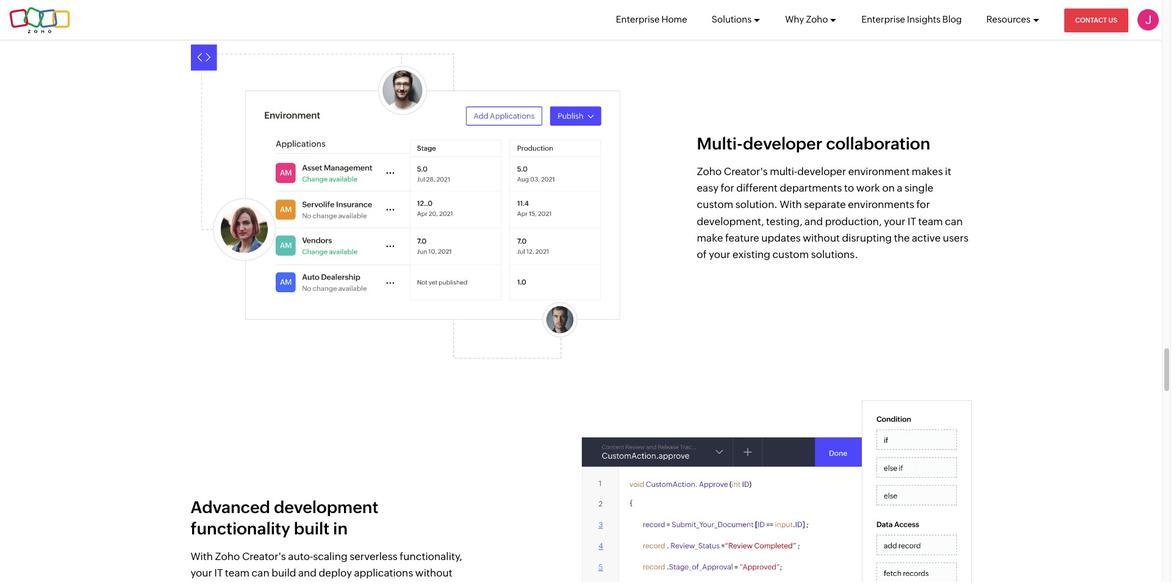 Task type: describe. For each thing, give the bounding box(es) containing it.
enterprise for enterprise home
[[616, 14, 660, 24]]

it
[[946, 165, 952, 178]]

easy
[[697, 182, 719, 194]]

home
[[662, 14, 688, 24]]

zoho for why zoho
[[806, 14, 828, 24]]

enterprise for enterprise insights blog
[[862, 14, 906, 24]]

multi-developer collaboration
[[697, 134, 931, 153]]

built
[[294, 519, 330, 538]]

active
[[912, 232, 941, 244]]

with zoho creator's auto-scaling serverless functionality, your it team can build and deploy applications withou
[[191, 551, 462, 582]]

blog
[[943, 14, 963, 24]]

creator's inside zoho creator's multi-developer environment makes it easy for different departments to work on a single custom solution. with separate environments for development, testing, and production, your it team can make feature updates without disrupting the active users of your existing custom solutions.
[[724, 165, 768, 178]]

functionality,
[[400, 551, 462, 563]]

with inside with zoho creator's auto-scaling serverless functionality, your it team can build and deploy applications withou
[[191, 551, 213, 563]]

enterprise insights blog link
[[862, 0, 963, 39]]

it inside with zoho creator's auto-scaling serverless functionality, your it team can build and deploy applications withou
[[214, 567, 223, 579]]

build
[[272, 567, 296, 579]]

disrupting
[[843, 232, 892, 244]]

contact
[[1076, 16, 1108, 24]]

advanced development functionality built in image
[[542, 400, 972, 582]]

why
[[786, 14, 805, 24]]

solution.
[[736, 199, 778, 211]]

multi-
[[770, 165, 798, 178]]

the
[[895, 232, 910, 244]]

your inside with zoho creator's auto-scaling serverless functionality, your it team can build and deploy applications withou
[[191, 567, 212, 579]]

scaling
[[313, 551, 348, 563]]

and inside with zoho creator's auto-scaling serverless functionality, your it team can build and deploy applications withou
[[298, 567, 317, 579]]

can inside with zoho creator's auto-scaling serverless functionality, your it team can build and deploy applications withou
[[252, 567, 270, 579]]

james peterson image
[[1138, 9, 1160, 31]]

serverless
[[350, 551, 398, 563]]

why zoho
[[786, 14, 828, 24]]

contact us
[[1076, 16, 1118, 24]]

zoho for with zoho creator's auto-scaling serverless functionality, your it team can build and deploy applications withou
[[215, 551, 240, 563]]

1 horizontal spatial for
[[917, 199, 931, 211]]

separate
[[805, 199, 846, 211]]

zoho creator's multi-developer environment makes it easy for different departments to work on a single custom solution. with separate environments for development, testing, and production, your it team can make feature updates without disrupting the active users of your existing custom solutions.
[[697, 165, 969, 261]]

contact us link
[[1065, 9, 1129, 32]]

team inside zoho creator's multi-developer environment makes it easy for different departments to work on a single custom solution. with separate environments for development, testing, and production, your it team can make feature updates without disrupting the active users of your existing custom solutions.
[[919, 215, 943, 227]]

1 vertical spatial your
[[709, 248, 731, 261]]

auto-
[[288, 551, 313, 563]]

resources
[[987, 14, 1031, 24]]

can inside zoho creator's multi-developer environment makes it easy for different departments to work on a single custom solution. with separate environments for development, testing, and production, your it team can make feature updates without disrupting the active users of your existing custom solutions.
[[946, 215, 963, 227]]

in
[[333, 519, 348, 538]]

on
[[883, 182, 895, 194]]

multi-developer collaboration image
[[191, 45, 620, 359]]

0 vertical spatial for
[[721, 182, 735, 194]]

developer inside zoho creator's multi-developer environment makes it easy for different departments to work on a single custom solution. with separate environments for development, testing, and production, your it team can make feature updates without disrupting the active users of your existing custom solutions.
[[798, 165, 847, 178]]



Task type: locate. For each thing, give the bounding box(es) containing it.
us
[[1109, 16, 1118, 24]]

developer up the multi-
[[743, 134, 823, 153]]

testing,
[[767, 215, 803, 227]]

2 horizontal spatial your
[[884, 215, 906, 227]]

make
[[697, 232, 724, 244]]

can up users
[[946, 215, 963, 227]]

1 vertical spatial can
[[252, 567, 270, 579]]

1 vertical spatial it
[[214, 567, 223, 579]]

updates
[[762, 232, 801, 244]]

1 horizontal spatial it
[[908, 215, 917, 227]]

0 horizontal spatial and
[[298, 567, 317, 579]]

0 horizontal spatial with
[[191, 551, 213, 563]]

2 horizontal spatial zoho
[[806, 14, 828, 24]]

and up without
[[805, 215, 823, 227]]

it inside zoho creator's multi-developer environment makes it easy for different departments to work on a single custom solution. with separate environments for development, testing, and production, your it team can make feature updates without disrupting the active users of your existing custom solutions.
[[908, 215, 917, 227]]

insights
[[908, 14, 941, 24]]

0 vertical spatial developer
[[743, 134, 823, 153]]

team down functionality
[[225, 567, 250, 579]]

custom down easy
[[697, 199, 734, 211]]

collaboration
[[827, 134, 931, 153]]

0 vertical spatial can
[[946, 215, 963, 227]]

0 vertical spatial and
[[805, 215, 823, 227]]

different
[[737, 182, 778, 194]]

zoho inside with zoho creator's auto-scaling serverless functionality, your it team can build and deploy applications withou
[[215, 551, 240, 563]]

with
[[780, 199, 802, 211], [191, 551, 213, 563]]

1 horizontal spatial enterprise
[[862, 14, 906, 24]]

a
[[897, 182, 903, 194]]

1 horizontal spatial zoho
[[697, 165, 722, 178]]

1 horizontal spatial custom
[[773, 248, 809, 261]]

1 vertical spatial and
[[298, 567, 317, 579]]

it up the
[[908, 215, 917, 227]]

development
[[274, 498, 379, 517]]

1 vertical spatial with
[[191, 551, 213, 563]]

multi-
[[697, 134, 743, 153]]

development,
[[697, 215, 764, 227]]

developer
[[743, 134, 823, 153], [798, 165, 847, 178]]

enterprise left home
[[616, 14, 660, 24]]

environment
[[849, 165, 910, 178]]

0 horizontal spatial enterprise
[[616, 14, 660, 24]]

advanced development functionality built in
[[191, 498, 379, 538]]

1 horizontal spatial creator's
[[724, 165, 768, 178]]

0 vertical spatial with
[[780, 199, 802, 211]]

work
[[857, 182, 881, 194]]

with down functionality
[[191, 551, 213, 563]]

to
[[845, 182, 855, 194]]

custom
[[697, 199, 734, 211], [773, 248, 809, 261]]

1 vertical spatial creator's
[[242, 551, 286, 563]]

enterprise
[[616, 14, 660, 24], [862, 14, 906, 24]]

creator's up build
[[242, 551, 286, 563]]

creator's inside with zoho creator's auto-scaling serverless functionality, your it team can build and deploy applications withou
[[242, 551, 286, 563]]

1 horizontal spatial can
[[946, 215, 963, 227]]

users
[[943, 232, 969, 244]]

enterprise insights blog
[[862, 14, 963, 24]]

0 horizontal spatial for
[[721, 182, 735, 194]]

solutions.
[[812, 248, 859, 261]]

existing
[[733, 248, 771, 261]]

enterprise home
[[616, 14, 688, 24]]

0 horizontal spatial can
[[252, 567, 270, 579]]

team up active
[[919, 215, 943, 227]]

your down functionality
[[191, 567, 212, 579]]

0 horizontal spatial creator's
[[242, 551, 286, 563]]

1 horizontal spatial team
[[919, 215, 943, 227]]

your up the
[[884, 215, 906, 227]]

your
[[884, 215, 906, 227], [709, 248, 731, 261], [191, 567, 212, 579]]

single
[[905, 182, 934, 194]]

deploy
[[319, 567, 352, 579]]

functionality
[[191, 519, 290, 538]]

applications
[[354, 567, 413, 579]]

zoho up easy
[[697, 165, 722, 178]]

and inside zoho creator's multi-developer environment makes it easy for different departments to work on a single custom solution. with separate environments for development, testing, and production, your it team can make feature updates without disrupting the active users of your existing custom solutions.
[[805, 215, 823, 227]]

enterprise home link
[[616, 0, 688, 39]]

advanced
[[191, 498, 270, 517]]

and
[[805, 215, 823, 227], [298, 567, 317, 579]]

of
[[697, 248, 707, 261]]

can
[[946, 215, 963, 227], [252, 567, 270, 579]]

with up testing,
[[780, 199, 802, 211]]

1 vertical spatial team
[[225, 567, 250, 579]]

with inside zoho creator's multi-developer environment makes it easy for different departments to work on a single custom solution. with separate environments for development, testing, and production, your it team can make feature updates without disrupting the active users of your existing custom solutions.
[[780, 199, 802, 211]]

2 enterprise from the left
[[862, 14, 906, 24]]

0 vertical spatial creator's
[[724, 165, 768, 178]]

for right easy
[[721, 182, 735, 194]]

developer up departments
[[798, 165, 847, 178]]

2 vertical spatial zoho
[[215, 551, 240, 563]]

without
[[803, 232, 840, 244]]

departments
[[780, 182, 843, 194]]

zoho right why
[[806, 14, 828, 24]]

custom down updates
[[773, 248, 809, 261]]

and down auto- at the bottom of the page
[[298, 567, 317, 579]]

0 horizontal spatial your
[[191, 567, 212, 579]]

0 vertical spatial zoho
[[806, 14, 828, 24]]

1 horizontal spatial with
[[780, 199, 802, 211]]

0 vertical spatial custom
[[697, 199, 734, 211]]

0 horizontal spatial zoho
[[215, 551, 240, 563]]

environments
[[848, 199, 915, 211]]

team inside with zoho creator's auto-scaling serverless functionality, your it team can build and deploy applications withou
[[225, 567, 250, 579]]

1 vertical spatial for
[[917, 199, 931, 211]]

1 enterprise from the left
[[616, 14, 660, 24]]

1 horizontal spatial and
[[805, 215, 823, 227]]

zoho inside zoho creator's multi-developer environment makes it easy for different departments to work on a single custom solution. with separate environments for development, testing, and production, your it team can make feature updates without disrupting the active users of your existing custom solutions.
[[697, 165, 722, 178]]

1 vertical spatial developer
[[798, 165, 847, 178]]

it down functionality
[[214, 567, 223, 579]]

1 vertical spatial custom
[[773, 248, 809, 261]]

solutions
[[712, 14, 752, 24]]

production,
[[826, 215, 882, 227]]

0 horizontal spatial it
[[214, 567, 223, 579]]

creator's
[[724, 165, 768, 178], [242, 551, 286, 563]]

can left build
[[252, 567, 270, 579]]

2 vertical spatial your
[[191, 567, 212, 579]]

for
[[721, 182, 735, 194], [917, 199, 931, 211]]

feature
[[726, 232, 760, 244]]

1 horizontal spatial your
[[709, 248, 731, 261]]

team
[[919, 215, 943, 227], [225, 567, 250, 579]]

0 horizontal spatial team
[[225, 567, 250, 579]]

your right of at the right top of the page
[[709, 248, 731, 261]]

makes
[[912, 165, 944, 178]]

for down single
[[917, 199, 931, 211]]

creator's up different
[[724, 165, 768, 178]]

0 vertical spatial team
[[919, 215, 943, 227]]

0 vertical spatial your
[[884, 215, 906, 227]]

0 horizontal spatial custom
[[697, 199, 734, 211]]

0 vertical spatial it
[[908, 215, 917, 227]]

zoho enterprise logo image
[[9, 6, 70, 33]]

zoho down functionality
[[215, 551, 240, 563]]

zoho
[[806, 14, 828, 24], [697, 165, 722, 178], [215, 551, 240, 563]]

enterprise left insights
[[862, 14, 906, 24]]

1 vertical spatial zoho
[[697, 165, 722, 178]]

it
[[908, 215, 917, 227], [214, 567, 223, 579]]



Task type: vqa. For each thing, say whether or not it's contained in the screenshot.
custom to the left
yes



